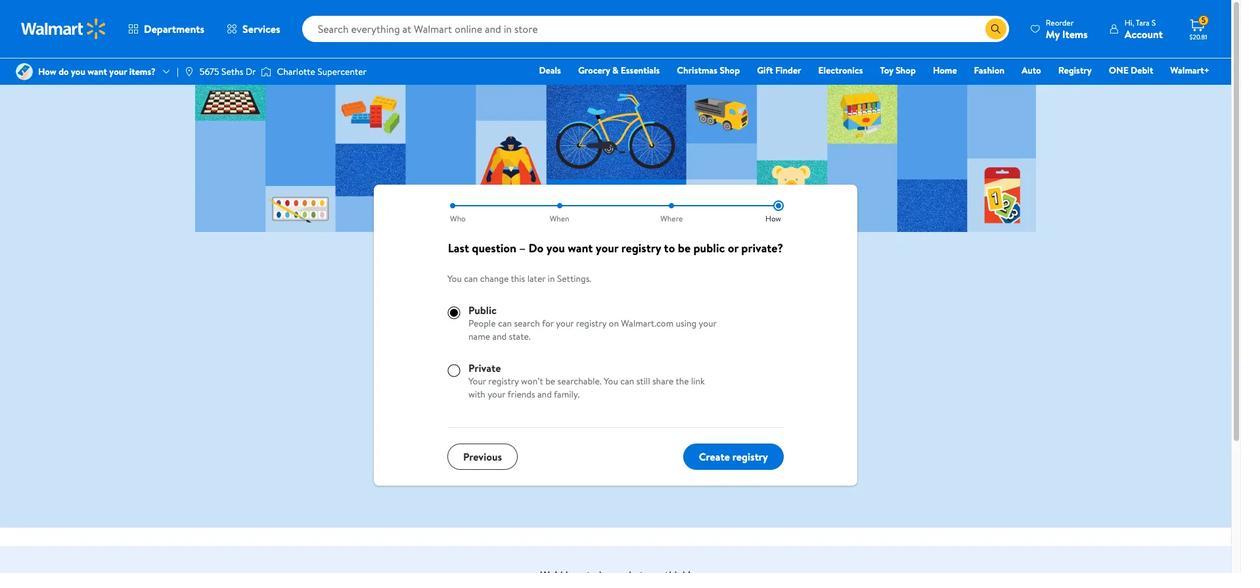 Task type: describe. For each thing, give the bounding box(es) containing it.
supercenter
[[318, 65, 367, 78]]

items?
[[129, 65, 156, 78]]

how do you want your items?
[[38, 65, 156, 78]]

departments button
[[117, 13, 216, 45]]

walmart+
[[1171, 64, 1210, 77]]

 image for how
[[16, 63, 33, 80]]

debit
[[1131, 64, 1153, 77]]

settings.
[[557, 272, 592, 285]]

 image for charlotte
[[261, 65, 272, 78]]

one
[[1109, 64, 1129, 77]]

in
[[548, 272, 555, 285]]

be inside 'private your registry won't be searchable. you can still share the link with your friends and family.'
[[545, 375, 555, 388]]

and inside public people can search for your registry on walmart.com using your name and state.
[[492, 330, 507, 343]]

walmart.com
[[621, 317, 674, 330]]

private?
[[741, 240, 783, 256]]

when
[[550, 213, 569, 224]]

grocery & essentials
[[578, 64, 660, 77]]

gift finder link
[[751, 63, 807, 78]]

toy
[[880, 64, 894, 77]]

won't
[[521, 375, 543, 388]]

my
[[1046, 27, 1060, 41]]

0 horizontal spatial you
[[71, 65, 85, 78]]

can inside public people can search for your registry on walmart.com using your name and state.
[[498, 317, 512, 330]]

share
[[652, 375, 674, 388]]

deals
[[539, 64, 561, 77]]

toy shop
[[880, 64, 916, 77]]

search
[[514, 317, 540, 330]]

your
[[469, 375, 486, 388]]

fashion
[[974, 64, 1005, 77]]

searchable.
[[558, 375, 602, 388]]

previous button
[[447, 444, 518, 470]]

on
[[609, 317, 619, 330]]

deals link
[[533, 63, 567, 78]]

s
[[1152, 17, 1156, 28]]

one debit
[[1109, 64, 1153, 77]]

who list item
[[447, 200, 504, 224]]

charlotte supercenter
[[277, 65, 367, 78]]

create registry
[[699, 449, 768, 464]]

last
[[448, 240, 469, 256]]

–
[[519, 240, 526, 256]]

0 vertical spatial can
[[464, 272, 478, 285]]

state.
[[509, 330, 531, 343]]

5
[[1202, 15, 1206, 26]]

your right using
[[699, 317, 717, 330]]

shop for toy shop
[[896, 64, 916, 77]]

your right for
[[556, 317, 574, 330]]

using
[[676, 317, 697, 330]]

how for how
[[766, 213, 781, 224]]

list containing who
[[447, 200, 784, 224]]

name
[[469, 330, 490, 343]]

 image for 5675
[[184, 66, 194, 77]]

you inside 'private your registry won't be searchable. you can still share the link with your friends and family.'
[[604, 375, 618, 388]]

you can change this later in settings.
[[447, 272, 592, 285]]

items
[[1062, 27, 1088, 41]]

registry left 'to'
[[621, 240, 661, 256]]

grocery & essentials link
[[572, 63, 666, 78]]

&
[[612, 64, 619, 77]]

Walmart Site-Wide search field
[[302, 16, 1009, 42]]

for
[[542, 317, 554, 330]]

5675 seths dr
[[200, 65, 256, 78]]

public
[[694, 240, 725, 256]]

grocery
[[578, 64, 610, 77]]

gift finder
[[757, 64, 801, 77]]

Search search field
[[302, 16, 1009, 42]]

home link
[[927, 63, 963, 78]]

departments
[[144, 22, 204, 36]]

account
[[1125, 27, 1163, 41]]

charlotte
[[277, 65, 315, 78]]

registry link
[[1053, 63, 1098, 78]]

auto link
[[1016, 63, 1047, 78]]

5675
[[200, 65, 219, 78]]



Task type: locate. For each thing, give the bounding box(es) containing it.
private
[[469, 361, 501, 375]]

you
[[71, 65, 85, 78], [547, 240, 565, 256]]

0 vertical spatial you
[[447, 272, 462, 285]]

0 horizontal spatial shop
[[720, 64, 740, 77]]

your inside 'private your registry won't be searchable. you can still share the link with your friends and family.'
[[488, 388, 506, 401]]

0 vertical spatial and
[[492, 330, 507, 343]]

 image
[[16, 63, 33, 80], [261, 65, 272, 78], [184, 66, 194, 77]]

shop right christmas
[[720, 64, 740, 77]]

and inside 'private your registry won't be searchable. you can still share the link with your friends and family.'
[[538, 388, 552, 401]]

1 vertical spatial how
[[766, 213, 781, 224]]

change
[[480, 272, 509, 285]]

last question – do you want your registry to be public or private? group
[[447, 296, 784, 411]]

you down last
[[447, 272, 462, 285]]

be right 'won't' in the bottom of the page
[[545, 375, 555, 388]]

toy shop link
[[874, 63, 922, 78]]

be
[[678, 240, 691, 256], [545, 375, 555, 388]]

how list item
[[728, 200, 784, 224]]

5 $20.81
[[1190, 15, 1207, 41]]

reorder
[[1046, 17, 1074, 28]]

services
[[243, 22, 280, 36]]

link
[[691, 375, 705, 388]]

2 horizontal spatial can
[[620, 375, 634, 388]]

1 vertical spatial you
[[604, 375, 618, 388]]

search icon image
[[991, 24, 1001, 34]]

0 horizontal spatial how
[[38, 65, 56, 78]]

who
[[450, 213, 466, 224]]

None radio
[[447, 306, 461, 319], [447, 364, 461, 377], [447, 306, 461, 319], [447, 364, 461, 377]]

later
[[527, 272, 546, 285]]

public people can search for your registry on walmart.com using your name and state. element
[[447, 303, 784, 343]]

can left still
[[620, 375, 634, 388]]

1 horizontal spatial you
[[604, 375, 618, 388]]

electronics link
[[813, 63, 869, 78]]

you right searchable.
[[604, 375, 618, 388]]

registry inside public people can search for your registry on walmart.com using your name and state.
[[576, 317, 607, 330]]

registry
[[1058, 64, 1092, 77]]

0 horizontal spatial be
[[545, 375, 555, 388]]

family.
[[554, 388, 580, 401]]

your
[[109, 65, 127, 78], [596, 240, 619, 256], [556, 317, 574, 330], [699, 317, 717, 330], [488, 388, 506, 401]]

want up settings.
[[568, 240, 593, 256]]

1 vertical spatial want
[[568, 240, 593, 256]]

registry left on
[[576, 317, 607, 330]]

1 vertical spatial can
[[498, 317, 512, 330]]

how for how do you want your items?
[[38, 65, 56, 78]]

dr
[[246, 65, 256, 78]]

create registry button
[[683, 444, 784, 470]]

people
[[469, 317, 496, 330]]

and left state.
[[492, 330, 507, 343]]

1 vertical spatial and
[[538, 388, 552, 401]]

private your registry won't be searchable. you can still share the link with your friends and family.
[[469, 361, 705, 401]]

1 horizontal spatial  image
[[184, 66, 194, 77]]

one debit link
[[1103, 63, 1159, 78]]

how left "do"
[[38, 65, 56, 78]]

this
[[511, 272, 525, 285]]

public
[[469, 303, 497, 317]]

your left items?
[[109, 65, 127, 78]]

registry
[[621, 240, 661, 256], [576, 317, 607, 330], [488, 375, 519, 388], [733, 449, 768, 464]]

 image left "do"
[[16, 63, 33, 80]]

you right do
[[547, 240, 565, 256]]

seths
[[221, 65, 243, 78]]

can inside 'private your registry won't be searchable. you can still share the link with your friends and family.'
[[620, 375, 634, 388]]

0 vertical spatial be
[[678, 240, 691, 256]]

christmas
[[677, 64, 718, 77]]

friends
[[508, 388, 535, 401]]

registry right create
[[733, 449, 768, 464]]

and
[[492, 330, 507, 343], [538, 388, 552, 401]]

fashion link
[[968, 63, 1011, 78]]

0 horizontal spatial want
[[88, 65, 107, 78]]

registry inside 'private your registry won't be searchable. you can still share the link with your friends and family.'
[[488, 375, 519, 388]]

1 horizontal spatial be
[[678, 240, 691, 256]]

the
[[676, 375, 689, 388]]

|
[[177, 65, 179, 78]]

you right "do"
[[71, 65, 85, 78]]

1 vertical spatial be
[[545, 375, 555, 388]]

shop for christmas shop
[[720, 64, 740, 77]]

2 vertical spatial can
[[620, 375, 634, 388]]

tara
[[1136, 17, 1150, 28]]

still
[[637, 375, 650, 388]]

1 shop from the left
[[720, 64, 740, 77]]

auto
[[1022, 64, 1041, 77]]

2 shop from the left
[[896, 64, 916, 77]]

create
[[699, 449, 730, 464]]

you
[[447, 272, 462, 285], [604, 375, 618, 388]]

0 vertical spatial how
[[38, 65, 56, 78]]

1 horizontal spatial can
[[498, 317, 512, 330]]

services button
[[216, 13, 292, 45]]

hi, tara s account
[[1125, 17, 1163, 41]]

0 horizontal spatial and
[[492, 330, 507, 343]]

$20.81
[[1190, 32, 1207, 41]]

public people can search for your registry on walmart.com using your name and state.
[[469, 303, 717, 343]]

1 horizontal spatial you
[[547, 240, 565, 256]]

0 horizontal spatial can
[[464, 272, 478, 285]]

where list item
[[616, 200, 728, 224]]

shop inside the 'christmas shop' link
[[720, 64, 740, 77]]

reorder my items
[[1046, 17, 1088, 41]]

1 horizontal spatial how
[[766, 213, 781, 224]]

list
[[447, 200, 784, 224]]

to
[[664, 240, 675, 256]]

 image right dr
[[261, 65, 272, 78]]

question
[[472, 240, 517, 256]]

can left "change"
[[464, 272, 478, 285]]

previous
[[463, 449, 502, 464]]

finder
[[775, 64, 801, 77]]

0 vertical spatial want
[[88, 65, 107, 78]]

2 horizontal spatial  image
[[261, 65, 272, 78]]

do
[[59, 65, 69, 78]]

gift
[[757, 64, 773, 77]]

walmart+ link
[[1165, 63, 1216, 78]]

private your registry won't be searchable. you can still share the link with your friends and family. element
[[447, 361, 784, 401]]

want right "do"
[[88, 65, 107, 78]]

registry right your
[[488, 375, 519, 388]]

how
[[38, 65, 56, 78], [766, 213, 781, 224]]

shop right toy
[[896, 64, 916, 77]]

christmas shop
[[677, 64, 740, 77]]

when list item
[[504, 200, 616, 224]]

0 vertical spatial you
[[71, 65, 85, 78]]

and left family.
[[538, 388, 552, 401]]

shop
[[720, 64, 740, 77], [896, 64, 916, 77]]

last question – do you want your registry to be public or private?
[[448, 240, 783, 256]]

shop inside toy shop link
[[896, 64, 916, 77]]

your down when list item
[[596, 240, 619, 256]]

your right with
[[488, 388, 506, 401]]

want
[[88, 65, 107, 78], [568, 240, 593, 256]]

1 horizontal spatial and
[[538, 388, 552, 401]]

how up private?
[[766, 213, 781, 224]]

hi,
[[1125, 17, 1134, 28]]

christmas shop link
[[671, 63, 746, 78]]

1 horizontal spatial shop
[[896, 64, 916, 77]]

how inside list item
[[766, 213, 781, 224]]

 image right |
[[184, 66, 194, 77]]

registry inside button
[[733, 449, 768, 464]]

1 vertical spatial you
[[547, 240, 565, 256]]

0 horizontal spatial  image
[[16, 63, 33, 80]]

home
[[933, 64, 957, 77]]

walmart image
[[21, 18, 106, 39]]

or
[[728, 240, 739, 256]]

can left search
[[498, 317, 512, 330]]

with
[[469, 388, 486, 401]]

electronics
[[818, 64, 863, 77]]

where
[[661, 213, 683, 224]]

essentials
[[621, 64, 660, 77]]

be right 'to'
[[678, 240, 691, 256]]

1 horizontal spatial want
[[568, 240, 593, 256]]

do
[[529, 240, 544, 256]]

0 horizontal spatial you
[[447, 272, 462, 285]]



Task type: vqa. For each thing, say whether or not it's contained in the screenshot.
online
no



